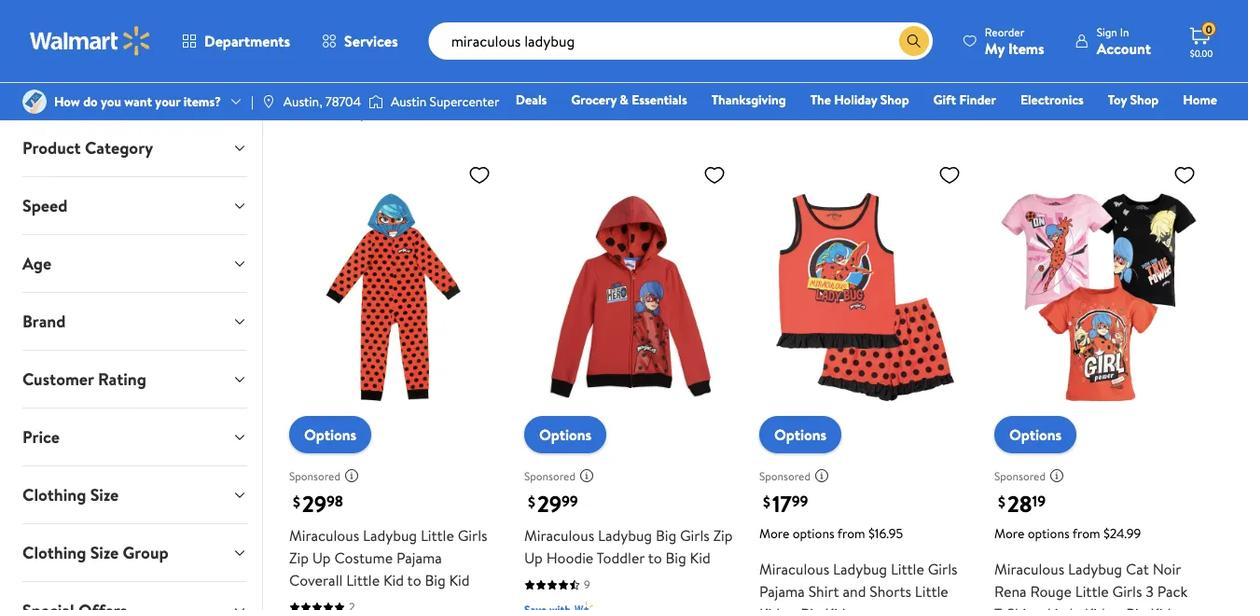 Task type: vqa. For each thing, say whether or not it's contained in the screenshot.
the save
no



Task type: describe. For each thing, give the bounding box(es) containing it.
and
[[843, 581, 866, 601]]

deals
[[516, 91, 547, 109]]

toy shop link
[[1100, 90, 1167, 110]]

rating
[[98, 368, 146, 391]]

price button
[[7, 409, 262, 466]]

fashion link
[[927, 116, 987, 136]]

1 shop from the left
[[881, 91, 909, 109]]

hoodie
[[546, 548, 594, 568]]

essentials
[[632, 91, 687, 109]]

98
[[327, 491, 343, 511]]

t-
[[995, 603, 1007, 610]]

price for price
[[22, 425, 60, 449]]

speed
[[22, 194, 68, 217]]

options for 17
[[793, 524, 835, 542]]

electronics link
[[1012, 90, 1092, 110]]

services
[[344, 31, 398, 51]]

group
[[123, 541, 169, 564]]

ladybug for toddler
[[598, 525, 652, 546]]

sponsored for $ 28 19
[[995, 468, 1046, 484]]

girls for miraculous ladybug little girls pajama shirt and shorts little kid to big kid
[[928, 558, 958, 579]]

results for "miraculous ladybug" (1000+)
[[285, 62, 603, 88]]

$ for $ 17 99
[[763, 491, 771, 512]]

 image for austin supercenter
[[368, 92, 383, 111]]

the
[[810, 91, 831, 109]]

one
[[1075, 117, 1103, 135]]

grocery
[[571, 91, 617, 109]]

grocery & essentials link
[[563, 90, 696, 110]]

more for 17
[[759, 524, 790, 542]]

clothing size tab
[[7, 466, 262, 523]]

options link for $ 29 98
[[289, 416, 371, 453]]

78704
[[325, 92, 361, 111]]

search icon image
[[907, 34, 922, 49]]

$24.99
[[1104, 524, 1141, 542]]

29 for $ 29 98
[[302, 488, 327, 519]]

options link for $ 29 99
[[524, 416, 607, 453]]

gift finder link
[[925, 90, 1005, 110]]

&
[[620, 91, 629, 109]]

austin,
[[283, 92, 322, 111]]

to inside miraculous ladybug cat noir rena rouge little girls 3 pack t-shirts little kid to big kid
[[1109, 603, 1123, 610]]

toy
[[1108, 91, 1127, 109]]

clothing for clothing size
[[22, 483, 86, 507]]

walmart plus image
[[575, 600, 593, 610]]

$ for $ 29 99
[[528, 491, 535, 512]]

miraculous for hoodie
[[524, 525, 594, 546]]

austin supercenter
[[391, 92, 499, 111]]

sponsored for $ 29 98
[[289, 468, 341, 484]]

miraculous ladybug little girls pajama shirt and shorts little kid to big kid
[[759, 558, 958, 610]]

miraculous ladybug little girls pajama shirt and shorts little kid to big kid image
[[759, 156, 968, 438]]

items
[[1008, 38, 1045, 58]]

size for clothing size group
[[90, 541, 119, 564]]

holiday
[[834, 91, 877, 109]]

(1000+)
[[552, 66, 603, 87]]

one debit link
[[1066, 116, 1146, 136]]

online
[[430, 102, 469, 122]]

gift
[[934, 91, 956, 109]]

registry link
[[994, 116, 1059, 136]]

the holiday shop link
[[802, 90, 918, 110]]

price tab
[[7, 409, 262, 466]]

rouge
[[1030, 581, 1072, 601]]

supercenter
[[430, 92, 499, 111]]

28
[[1008, 488, 1032, 519]]

debit
[[1106, 117, 1138, 135]]

home fashion
[[935, 91, 1218, 135]]

more options from $16.95
[[759, 524, 903, 542]]

noir
[[1153, 558, 1181, 579]]

miraculous ladybug little girls zip up costume pajama coverall little kid to big kid
[[289, 525, 488, 590]]

$ 28 19
[[998, 488, 1046, 519]]

29 for $ 29 99
[[537, 488, 562, 519]]

for
[[349, 62, 373, 88]]

sign in to add to favorites list, miraculous ladybug big girls zip up hoodie toddler to big kid image
[[703, 163, 726, 187]]

pajama inside miraculous ladybug little girls zip up costume pajama coverall little kid to big kid
[[396, 548, 442, 568]]

your
[[155, 92, 180, 111]]

home
[[1183, 91, 1218, 109]]

ad disclaimer and feedback for ingridsponsoredproducts image for 29
[[344, 468, 359, 483]]

sign in to add to favorites list, miraculous ladybug cat noir rena rouge little girls 3 pack t-shirts little kid to big kid image
[[1174, 163, 1196, 187]]

19
[[1032, 491, 1046, 511]]

clothing size
[[22, 483, 119, 507]]

ladybug for shorts
[[833, 558, 887, 579]]

zip for $ 29 98
[[289, 548, 309, 568]]

3
[[1146, 581, 1154, 601]]

sign
[[1097, 24, 1118, 40]]

|
[[251, 92, 254, 111]]

want
[[124, 92, 152, 111]]

coverall
[[289, 570, 343, 590]]

sponsored for $ 17 99
[[759, 468, 811, 484]]

$ 29 99
[[528, 488, 578, 519]]

age button
[[7, 235, 262, 292]]

toy shop
[[1108, 91, 1159, 109]]

$ for $ 29 98
[[293, 491, 300, 512]]

ad disclaimer and feedback for ingridsponsoredproducts image for 17
[[814, 468, 829, 483]]

the holiday shop
[[810, 91, 909, 109]]

customer rating
[[22, 368, 146, 391]]

shirts
[[1007, 603, 1044, 610]]

austin, 78704
[[283, 92, 361, 111]]

up for $ 29 98
[[312, 548, 331, 568]]

options link for $ 28 19
[[995, 416, 1077, 453]]

pajama inside the miraculous ladybug little girls pajama shirt and shorts little kid to big kid
[[759, 581, 805, 601]]

miraculous ladybug cat noir rena rouge little girls 3 pack t-shirts little kid to big kid
[[995, 558, 1188, 610]]

reorder my items
[[985, 24, 1045, 58]]

sign in to add to favorites list, miraculous ladybug little girls pajama shirt and shorts little kid to big kid image
[[939, 163, 961, 187]]

departments button
[[166, 19, 306, 63]]

miraculous for little
[[995, 558, 1065, 579]]

ladybug for girls
[[1068, 558, 1122, 579]]

clothing for clothing size group
[[22, 541, 86, 564]]

fashion
[[935, 117, 978, 135]]

options link for $ 17 99
[[759, 416, 842, 453]]

speed tab
[[7, 177, 262, 234]]



Task type: locate. For each thing, give the bounding box(es) containing it.
pajama right costume
[[396, 548, 442, 568]]

options up the 98
[[304, 424, 357, 445]]

pack
[[1158, 581, 1188, 601]]

price down customer
[[22, 425, 60, 449]]

to inside the miraculous ladybug little girls pajama shirt and shorts little kid to big kid
[[783, 603, 797, 610]]

4 $ from the left
[[998, 491, 1006, 512]]

0 vertical spatial clothing
[[22, 483, 86, 507]]

4 sponsored from the left
[[995, 468, 1046, 484]]

you
[[101, 92, 121, 111]]

clothing up clothing size group at bottom left
[[22, 483, 86, 507]]

99 inside $ 29 99
[[562, 491, 578, 511]]

how
[[54, 92, 80, 111]]

99 for 17
[[792, 491, 808, 511]]

shop right holiday
[[881, 91, 909, 109]]

price inside price dropdown button
[[22, 425, 60, 449]]

0
[[1206, 21, 1213, 37]]

1 horizontal spatial more
[[995, 524, 1025, 542]]

sponsored up 28
[[995, 468, 1046, 484]]

big inside the miraculous ladybug little girls pajama shirt and shorts little kid to big kid
[[801, 603, 822, 610]]

3 ad disclaimer and feedback for ingridsponsoredproducts image from the left
[[1050, 468, 1065, 483]]

0 horizontal spatial from
[[838, 524, 865, 542]]

one debit
[[1075, 117, 1138, 135]]

thanksgiving
[[712, 91, 786, 109]]

pajama left "shirt"
[[759, 581, 805, 601]]

up inside miraculous ladybug little girls zip up costume pajama coverall little kid to big kid
[[312, 548, 331, 568]]

options link up $ 17 99
[[759, 416, 842, 453]]

miraculous up "shirt"
[[759, 558, 830, 579]]

1 vertical spatial price
[[22, 425, 60, 449]]

1 horizontal spatial pajama
[[759, 581, 805, 601]]

1 horizontal spatial  image
[[368, 92, 383, 111]]

girls for miraculous ladybug big girls zip up hoodie toddler to big kid
[[680, 525, 710, 546]]

ladybug inside miraculous ladybug little girls zip up costume pajama coverall little kid to big kid
[[363, 525, 417, 546]]

options link up the 19
[[995, 416, 1077, 453]]

1 ad disclaimer and feedback for ingridsponsoredproducts image from the left
[[344, 468, 359, 483]]

0 horizontal spatial zip
[[289, 548, 309, 568]]

options down the 19
[[1028, 524, 1070, 542]]

size inside "tab"
[[90, 483, 119, 507]]

from for 17
[[838, 524, 865, 542]]

99 inside $ 17 99
[[792, 491, 808, 511]]

0 horizontal spatial pajama
[[396, 548, 442, 568]]

girls inside miraculous ladybug little girls zip up costume pajama coverall little kid to big kid
[[458, 525, 488, 546]]

results
[[285, 62, 344, 88]]

customer rating tab
[[7, 351, 262, 408]]

$0.00
[[1190, 47, 1213, 59]]

sponsored up $ 17 99
[[759, 468, 811, 484]]

options link up ad disclaimer and feedback for ingridsponsoredproducts image
[[524, 416, 607, 453]]

account
[[1097, 38, 1151, 58]]

more for 28
[[995, 524, 1025, 542]]

speed button
[[7, 177, 262, 234]]

 image
[[22, 90, 47, 114], [368, 92, 383, 111]]

up for $ 29 99
[[524, 548, 543, 568]]

zip for $ 29 99
[[713, 525, 733, 546]]

 image left how at the left of page
[[22, 90, 47, 114]]

1 horizontal spatial up
[[524, 548, 543, 568]]

2 size from the top
[[90, 541, 119, 564]]

1 sponsored from the left
[[289, 468, 341, 484]]

2 $ from the left
[[528, 491, 535, 512]]

options for $ 17 99
[[774, 424, 827, 445]]

brand tab
[[7, 293, 262, 350]]

to
[[648, 548, 662, 568], [407, 570, 421, 590], [783, 603, 797, 610], [1109, 603, 1123, 610]]

brand button
[[7, 293, 262, 350]]

price left when
[[285, 102, 319, 122]]

$ for $ 28 19
[[998, 491, 1006, 512]]

rena
[[995, 581, 1027, 601]]

girls inside miraculous ladybug big girls zip up hoodie toddler to big kid
[[680, 525, 710, 546]]

miraculous for costume
[[289, 525, 359, 546]]

kid inside miraculous ladybug big girls zip up hoodie toddler to big kid
[[690, 548, 711, 568]]

clothing size button
[[7, 466, 262, 523]]

grocery & essentials
[[571, 91, 687, 109]]

walmart+
[[1162, 117, 1218, 135]]

options link up the 98
[[289, 416, 371, 453]]

girls inside miraculous ladybug cat noir rena rouge little girls 3 pack t-shirts little kid to big kid
[[1113, 581, 1142, 601]]

1 horizontal spatial 29
[[537, 488, 562, 519]]

2 options from the left
[[539, 424, 592, 445]]

from for 28
[[1073, 524, 1101, 542]]

size inside tab
[[90, 541, 119, 564]]

2 clothing from the top
[[22, 541, 86, 564]]

from left $24.99
[[1073, 524, 1101, 542]]

cat
[[1126, 558, 1149, 579]]

from left $16.95
[[838, 524, 865, 542]]

ladybug for pajama
[[363, 525, 417, 546]]

miraculous ladybug big girls zip up hoodie toddler to big kid image
[[524, 156, 733, 438]]

home link
[[1175, 90, 1226, 110]]

clothing down clothing size
[[22, 541, 86, 564]]

costume
[[334, 548, 393, 568]]

3 sponsored from the left
[[759, 468, 811, 484]]

miraculous inside miraculous ladybug little girls zip up costume pajama coverall little kid to big kid
[[289, 525, 359, 546]]

17
[[772, 488, 792, 519]]

customer rating button
[[7, 351, 262, 408]]

shop right "toy"
[[1130, 91, 1159, 109]]

clothing
[[22, 483, 86, 507], [22, 541, 86, 564]]

big inside miraculous ladybug cat noir rena rouge little girls 3 pack t-shirts little kid to big kid
[[1126, 603, 1147, 610]]

product category
[[22, 136, 153, 160]]

0 horizontal spatial ad disclaimer and feedback for ingridsponsoredproducts image
[[344, 468, 359, 483]]

ad disclaimer and feedback for ingridsponsoredproducts image
[[344, 468, 359, 483], [814, 468, 829, 483], [1050, 468, 1065, 483]]

Walmart Site-Wide search field
[[429, 22, 933, 60]]

9
[[584, 576, 590, 592]]

29
[[302, 488, 327, 519], [537, 488, 562, 519]]

ad disclaimer and feedback for ingridsponsoredproducts image up more options from $16.95
[[814, 468, 829, 483]]

miraculous ladybug big girls zip up hoodie toddler to big kid
[[524, 525, 733, 568]]

$ 17 99
[[763, 488, 808, 519]]

 image
[[261, 94, 276, 109]]

sort and filter section element
[[0, 0, 1248, 40]]

options down $ 17 99
[[793, 524, 835, 542]]

1 vertical spatial pajama
[[759, 581, 805, 601]]

services button
[[306, 19, 414, 63]]

sign in to add to favorites list, miraculous ladybug little girls zip up costume pajama coverall little kid to big kid image
[[468, 163, 491, 187]]

zip inside miraculous ladybug big girls zip up hoodie toddler to big kid
[[713, 525, 733, 546]]

$ inside $ 29 99
[[528, 491, 535, 512]]

miraculous up 'rena'
[[995, 558, 1065, 579]]

when
[[322, 102, 357, 122]]

options for $ 29 99
[[539, 424, 592, 445]]

3 options from the left
[[774, 424, 827, 445]]

1 clothing from the top
[[22, 483, 86, 507]]

1 vertical spatial size
[[90, 541, 119, 564]]

0 vertical spatial pajama
[[396, 548, 442, 568]]

big inside miraculous ladybug little girls zip up costume pajama coverall little kid to big kid
[[425, 570, 446, 590]]

$16.95
[[869, 524, 903, 542]]

1 horizontal spatial options
[[1028, 524, 1070, 542]]

$ inside $ 17 99
[[763, 491, 771, 512]]

brand
[[22, 310, 66, 333]]

departments
[[204, 31, 290, 51]]

thanksgiving link
[[703, 90, 795, 110]]

2 99 from the left
[[792, 491, 808, 511]]

 image for how do you want your items?
[[22, 90, 47, 114]]

purchased
[[360, 102, 426, 122]]

girls for miraculous ladybug little girls zip up costume pajama coverall little kid to big kid
[[458, 525, 488, 546]]

zip inside miraculous ladybug little girls zip up costume pajama coverall little kid to big kid
[[289, 548, 309, 568]]

99 for 29
[[562, 491, 578, 511]]

more options from $24.99
[[995, 524, 1141, 542]]

4 options from the left
[[1009, 424, 1062, 445]]

0 horizontal spatial options
[[793, 524, 835, 542]]

sponsored up $ 29 98
[[289, 468, 341, 484]]

ladybug inside the miraculous ladybug little girls pajama shirt and shorts little kid to big kid
[[833, 558, 887, 579]]

miraculous ladybug little girls zip up costume pajama coverall little kid to big kid image
[[289, 156, 498, 438]]

girls
[[458, 525, 488, 546], [680, 525, 710, 546], [928, 558, 958, 579], [1113, 581, 1142, 601]]

girls inside the miraculous ladybug little girls pajama shirt and shorts little kid to big kid
[[928, 558, 958, 579]]

more
[[759, 524, 790, 542], [995, 524, 1025, 542]]

sponsored
[[289, 468, 341, 484], [524, 468, 576, 484], [759, 468, 811, 484], [995, 468, 1046, 484]]

miraculous ladybug cat noir rena rouge little girls 3 pack t-shirts little kid to big kid image
[[995, 156, 1204, 438]]

2 sponsored from the left
[[524, 468, 576, 484]]

more down 17
[[759, 524, 790, 542]]

kid
[[690, 548, 711, 568], [383, 570, 404, 590], [449, 570, 470, 590], [759, 603, 780, 610], [825, 603, 846, 610], [1085, 603, 1105, 610], [1151, 603, 1171, 610]]

miraculous up hoodie at the left of the page
[[524, 525, 594, 546]]

product category tab
[[7, 119, 262, 176]]

1 more from the left
[[759, 524, 790, 542]]

1 options from the left
[[304, 424, 357, 445]]

options up ad disclaimer and feedback for ingridsponsoredproducts image
[[539, 424, 592, 445]]

$ inside $ 29 98
[[293, 491, 300, 512]]

ad disclaimer and feedback for ingridsponsoredproducts image up costume
[[344, 468, 359, 483]]

ladybug up 'and'
[[833, 558, 887, 579]]

options up the 19
[[1009, 424, 1062, 445]]

options for $ 29 98
[[304, 424, 357, 445]]

sign in account
[[1097, 24, 1151, 58]]

how do you want your items?
[[54, 92, 221, 111]]

ladybug up the toddler
[[598, 525, 652, 546]]

up up coverall at bottom left
[[312, 548, 331, 568]]

4 options link from the left
[[995, 416, 1077, 453]]

0 horizontal spatial  image
[[22, 90, 47, 114]]

miraculous inside miraculous ladybug big girls zip up hoodie toddler to big kid
[[524, 525, 594, 546]]

3 options link from the left
[[759, 416, 842, 453]]

registry
[[1003, 117, 1050, 135]]

1 options from the left
[[793, 524, 835, 542]]

options link
[[289, 416, 371, 453], [524, 416, 607, 453], [759, 416, 842, 453], [995, 416, 1077, 453]]

2 options from the left
[[1028, 524, 1070, 542]]

clothing inside clothing size dropdown button
[[22, 483, 86, 507]]

$ 29 98
[[293, 488, 343, 519]]

3 $ from the left
[[763, 491, 771, 512]]

ladybug up costume
[[363, 525, 417, 546]]

clothing inside "clothing size group" dropdown button
[[22, 541, 86, 564]]

gift finder
[[934, 91, 996, 109]]

ladybug"
[[477, 62, 548, 88]]

age tab
[[7, 235, 262, 292]]

29 up hoodie at the left of the page
[[537, 488, 562, 519]]

age
[[22, 252, 51, 275]]

options for 28
[[1028, 524, 1070, 542]]

1 vertical spatial zip
[[289, 548, 309, 568]]

ladybug inside miraculous ladybug cat noir rena rouge little girls 3 pack t-shirts little kid to big kid
[[1068, 558, 1122, 579]]

toddler
[[597, 548, 645, 568]]

to inside miraculous ladybug big girls zip up hoodie toddler to big kid
[[648, 548, 662, 568]]

options for $ 28 19
[[1009, 424, 1062, 445]]

legal information image
[[477, 105, 492, 120]]

$
[[293, 491, 300, 512], [528, 491, 535, 512], [763, 491, 771, 512], [998, 491, 1006, 512]]

shorts
[[870, 581, 911, 601]]

2 29 from the left
[[537, 488, 562, 519]]

2 more from the left
[[995, 524, 1025, 542]]

1 $ from the left
[[293, 491, 300, 512]]

miraculous down $ 29 98
[[289, 525, 359, 546]]

miraculous inside the miraculous ladybug little girls pajama shirt and shorts little kid to big kid
[[759, 558, 830, 579]]

size left group
[[90, 541, 119, 564]]

up
[[312, 548, 331, 568], [524, 548, 543, 568]]

Search search field
[[429, 22, 933, 60]]

sponsored up $ 29 99
[[524, 468, 576, 484]]

99 up more options from $16.95
[[792, 491, 808, 511]]

ad disclaimer and feedback for ingridsponsoredproducts image
[[579, 468, 594, 483]]

2 shop from the left
[[1130, 91, 1159, 109]]

little
[[421, 525, 454, 546], [891, 558, 924, 579], [346, 570, 380, 590], [915, 581, 949, 601], [1076, 581, 1109, 601], [1048, 603, 1081, 610]]

zip
[[713, 525, 733, 546], [289, 548, 309, 568]]

options
[[304, 424, 357, 445], [539, 424, 592, 445], [774, 424, 827, 445], [1009, 424, 1062, 445]]

1 vertical spatial clothing
[[22, 541, 86, 564]]

1 horizontal spatial ad disclaimer and feedback for ingridsponsoredproducts image
[[814, 468, 829, 483]]

miraculous for and
[[759, 558, 830, 579]]

up inside miraculous ladybug big girls zip up hoodie toddler to big kid
[[524, 548, 543, 568]]

99 up hoodie at the left of the page
[[562, 491, 578, 511]]

29 up coverall at bottom left
[[302, 488, 327, 519]]

ad disclaimer and feedback for ingridsponsoredproducts image for 28
[[1050, 468, 1065, 483]]

1 horizontal spatial shop
[[1130, 91, 1159, 109]]

2 up from the left
[[524, 548, 543, 568]]

shirt
[[809, 581, 839, 601]]

1 horizontal spatial from
[[1073, 524, 1101, 542]]

items?
[[184, 92, 221, 111]]

"miraculous
[[377, 62, 472, 88]]

from
[[838, 524, 865, 542], [1073, 524, 1101, 542]]

1 from from the left
[[838, 524, 865, 542]]

ladybug left cat in the right of the page
[[1068, 558, 1122, 579]]

0 horizontal spatial up
[[312, 548, 331, 568]]

clothing size group tab
[[7, 524, 262, 581]]

 image down for
[[368, 92, 383, 111]]

0 horizontal spatial shop
[[881, 91, 909, 109]]

size up clothing size group at bottom left
[[90, 483, 119, 507]]

2 from from the left
[[1073, 524, 1101, 542]]

size for clothing size
[[90, 483, 119, 507]]

walmart+ link
[[1153, 116, 1226, 136]]

1 horizontal spatial zip
[[713, 525, 733, 546]]

2 ad disclaimer and feedback for ingridsponsoredproducts image from the left
[[814, 468, 829, 483]]

1 horizontal spatial 99
[[792, 491, 808, 511]]

0 vertical spatial zip
[[713, 525, 733, 546]]

1 99 from the left
[[562, 491, 578, 511]]

walmart image
[[30, 26, 151, 56]]

2 horizontal spatial ad disclaimer and feedback for ingridsponsoredproducts image
[[1050, 468, 1065, 483]]

1 size from the top
[[90, 483, 119, 507]]

2 options link from the left
[[524, 416, 607, 453]]

$ inside $ 28 19
[[998, 491, 1006, 512]]

austin
[[391, 92, 427, 111]]

options up $ 17 99
[[774, 424, 827, 445]]

price when purchased online
[[285, 102, 469, 122]]

my
[[985, 38, 1005, 58]]

big
[[656, 525, 677, 546], [666, 548, 686, 568], [425, 570, 446, 590], [801, 603, 822, 610], [1126, 603, 1147, 610]]

reorder
[[985, 24, 1025, 40]]

0 horizontal spatial price
[[22, 425, 60, 449]]

shop
[[881, 91, 909, 109], [1130, 91, 1159, 109]]

up left hoodie at the left of the page
[[524, 548, 543, 568]]

1 options link from the left
[[289, 416, 371, 453]]

ad disclaimer and feedback for ingridsponsoredproducts image up more options from $24.99
[[1050, 468, 1065, 483]]

0 horizontal spatial more
[[759, 524, 790, 542]]

clothing size group
[[22, 541, 169, 564]]

ladybug inside miraculous ladybug big girls zip up hoodie toddler to big kid
[[598, 525, 652, 546]]

miraculous inside miraculous ladybug cat noir rena rouge little girls 3 pack t-shirts little kid to big kid
[[995, 558, 1065, 579]]

finder
[[959, 91, 996, 109]]

1 29 from the left
[[302, 488, 327, 519]]

0 horizontal spatial 99
[[562, 491, 578, 511]]

deals link
[[507, 90, 555, 110]]

1 horizontal spatial price
[[285, 102, 319, 122]]

to inside miraculous ladybug little girls zip up costume pajama coverall little kid to big kid
[[407, 570, 421, 590]]

more down 28
[[995, 524, 1025, 542]]

do
[[83, 92, 98, 111]]

0 vertical spatial size
[[90, 483, 119, 507]]

0 vertical spatial price
[[285, 102, 319, 122]]

price for price when purchased online
[[285, 102, 319, 122]]

1 up from the left
[[312, 548, 331, 568]]

0 horizontal spatial 29
[[302, 488, 327, 519]]

tab
[[7, 582, 262, 610]]

product
[[22, 136, 81, 160]]

sponsored for $ 29 99
[[524, 468, 576, 484]]



